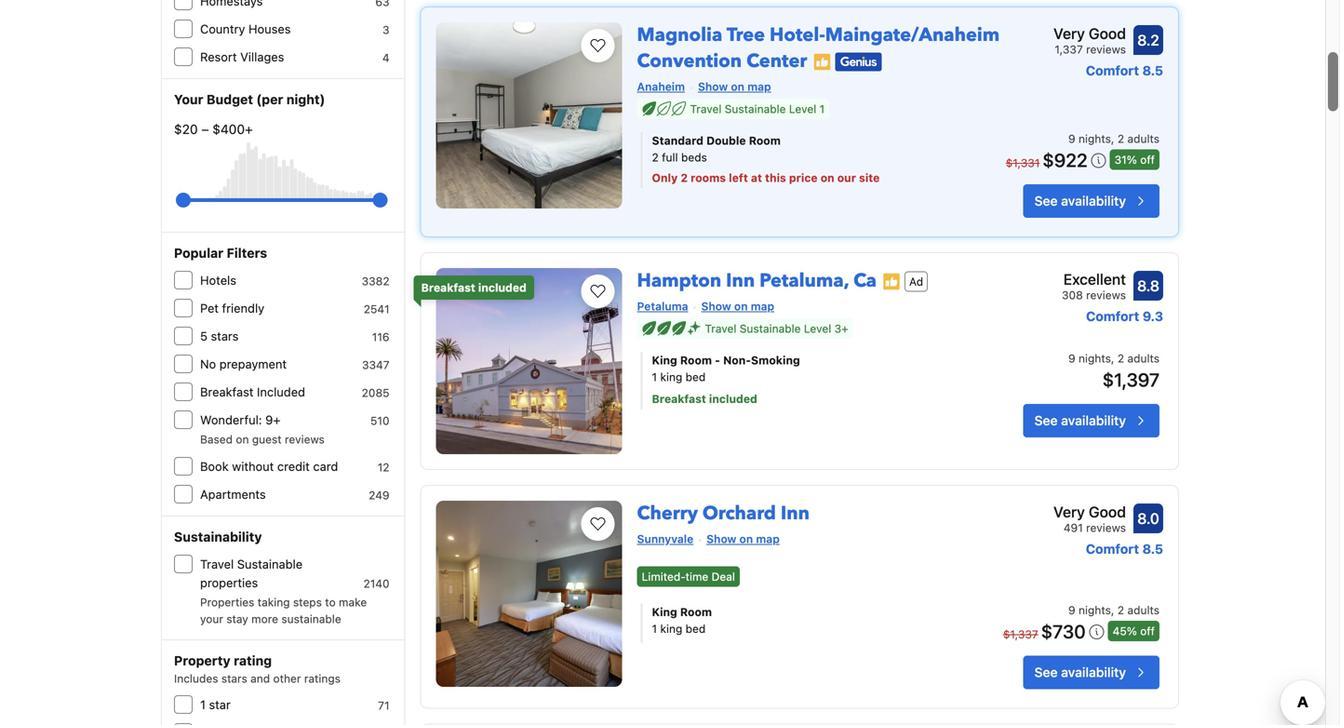 Task type: vqa. For each thing, say whether or not it's contained in the screenshot.
'Space'
no



Task type: locate. For each thing, give the bounding box(es) containing it.
on up the travel sustainable level 1
[[731, 80, 745, 93]]

0 vertical spatial level
[[789, 102, 817, 115]]

cherry
[[637, 501, 698, 526]]

apartments
[[200, 487, 266, 501]]

1 inside king room 1 king bed
[[652, 622, 657, 635]]

star
[[209, 698, 231, 712]]

nights for $730
[[1079, 604, 1111, 617]]

510
[[371, 414, 390, 427]]

king room link
[[652, 604, 967, 620]]

1 king from the top
[[652, 354, 678, 367]]

nights inside 9 nights , 2 adults $1,397
[[1079, 352, 1111, 365]]

comfort 8.5 down '8.2'
[[1086, 63, 1164, 78]]

1 vertical spatial off
[[1141, 625, 1155, 638]]

2 king from the top
[[652, 605, 678, 618]]

2 comfort 8.5 from the top
[[1086, 541, 1164, 557]]

king inside king room 1 king bed
[[652, 605, 678, 618]]

9 nights , 2 adults up 45%
[[1069, 604, 1160, 617]]

reviews for very good 1,337 reviews
[[1087, 43, 1126, 56]]

1 down petaluma
[[652, 371, 657, 384]]

1 vertical spatial room
[[680, 354, 712, 367]]

8.5 down scored 8.0 element
[[1143, 541, 1164, 557]]

1 very good element from the top
[[1054, 22, 1126, 45]]

availability
[[1062, 193, 1126, 209], [1062, 413, 1126, 428], [1062, 665, 1126, 680]]

2 vertical spatial adults
[[1128, 604, 1160, 617]]

9 nights , 2 adults for $730
[[1069, 604, 1160, 617]]

9 nights , 2 adults
[[1069, 132, 1160, 145], [1069, 604, 1160, 617]]

availability down the $730
[[1062, 665, 1126, 680]]

comfort
[[1086, 63, 1140, 78], [1087, 309, 1140, 324], [1086, 541, 1140, 557]]

0 horizontal spatial included
[[478, 281, 527, 294]]

0 vertical spatial king
[[652, 354, 678, 367]]

stay
[[227, 613, 248, 626]]

1 vertical spatial see availability link
[[1024, 404, 1160, 438]]

1 vertical spatial king
[[652, 605, 678, 618]]

1 vertical spatial adults
[[1128, 352, 1160, 365]]

availability down 9 nights , 2 adults $1,397
[[1062, 413, 1126, 428]]

1 vertical spatial 8.5
[[1143, 541, 1164, 557]]

2 vertical spatial 9
[[1069, 604, 1076, 617]]

map up the travel sustainable level 1
[[748, 80, 771, 93]]

1 vertical spatial 9
[[1069, 352, 1076, 365]]

houses
[[249, 22, 291, 36]]

comfort down very good 491 reviews
[[1086, 541, 1140, 557]]

0 vertical spatial availability
[[1062, 193, 1126, 209]]

2140
[[364, 577, 390, 590]]

2 vertical spatial see availability
[[1035, 665, 1126, 680]]

2 , from the top
[[1111, 352, 1115, 365]]

king left -
[[652, 354, 678, 367]]

other
[[273, 672, 301, 685]]

nights up $922 on the right top of page
[[1079, 132, 1111, 145]]

show on map for inn
[[701, 300, 775, 313]]

book without credit card
[[200, 459, 338, 473]]

0 vertical spatial sustainable
[[725, 102, 786, 115]]

4
[[382, 51, 390, 64]]

1 vertical spatial bed
[[686, 622, 706, 635]]

2 9 from the top
[[1069, 352, 1076, 365]]

adults up 45% off
[[1128, 604, 1160, 617]]

0 vertical spatial see availability
[[1035, 193, 1126, 209]]

0 vertical spatial see availability link
[[1024, 184, 1160, 218]]

room for king room
[[680, 605, 712, 618]]

king for king room
[[652, 605, 678, 618]]

see availability down the $730
[[1035, 665, 1126, 680]]

excellent element
[[1062, 268, 1126, 290]]

deal
[[712, 570, 735, 583]]

3 adults from the top
[[1128, 604, 1160, 617]]

1 vertical spatial king
[[661, 622, 683, 635]]

rating
[[234, 653, 272, 668]]

71
[[378, 699, 390, 712]]

adults up '$1,397'
[[1128, 352, 1160, 365]]

good left 8.0
[[1089, 503, 1126, 521]]

comfort for hampton inn petaluma, ca
[[1087, 309, 1140, 324]]

show on map up the travel sustainable level 1
[[698, 80, 771, 93]]

8.8
[[1138, 277, 1160, 295]]

our
[[838, 171, 856, 184]]

on down orchard
[[740, 533, 753, 546]]

country houses
[[200, 22, 291, 36]]

sustainable up taking
[[237, 557, 303, 571]]

very inside very good 491 reviews
[[1054, 503, 1085, 521]]

2 vertical spatial show
[[707, 533, 737, 546]]

see for magnolia tree hotel-maingate/anaheim convention center
[[1035, 193, 1058, 209]]

2 adults from the top
[[1128, 352, 1160, 365]]

0 vertical spatial room
[[749, 134, 781, 147]]

1 vertical spatial very good element
[[1054, 501, 1126, 523]]

9 up $922 on the right top of page
[[1069, 132, 1076, 145]]

2 availability from the top
[[1062, 413, 1126, 428]]

bed down petaluma
[[686, 371, 706, 384]]

0 horizontal spatial inn
[[726, 268, 755, 294]]

1 vertical spatial availability
[[1062, 413, 1126, 428]]

see availability link for hampton inn petaluma, ca
[[1024, 404, 1160, 438]]

1 bed from the top
[[686, 371, 706, 384]]

1 good from the top
[[1089, 25, 1126, 42]]

genius discounts available at this property. image
[[835, 53, 882, 71], [835, 53, 882, 71]]

travel up the properties
[[200, 557, 234, 571]]

1 vertical spatial see availability
[[1035, 413, 1126, 428]]

double
[[707, 134, 746, 147]]

adults for $922
[[1128, 132, 1160, 145]]

9.3
[[1143, 309, 1164, 324]]

, inside 9 nights , 2 adults $1,397
[[1111, 352, 1115, 365]]

sustainable
[[725, 102, 786, 115], [740, 322, 801, 335], [237, 557, 303, 571]]

level left 3+
[[804, 322, 832, 335]]

0 vertical spatial off
[[1141, 153, 1155, 166]]

king
[[652, 354, 678, 367], [652, 605, 678, 618]]

2 up '$1,397'
[[1118, 352, 1125, 365]]

1 see availability from the top
[[1035, 193, 1126, 209]]

9 for $922
[[1069, 132, 1076, 145]]

2 horizontal spatial breakfast
[[652, 392, 706, 405]]

2 see from the top
[[1035, 413, 1058, 428]]

breakfast for breakfast included
[[200, 385, 254, 399]]

comfort 8.5 down 8.0
[[1086, 541, 1164, 557]]

king room - non-smoking link
[[652, 352, 967, 369]]

very good element left '8.2'
[[1054, 22, 1126, 45]]

without
[[232, 459, 274, 473]]

adults up 31% off
[[1128, 132, 1160, 145]]

room inside standard double room 2 full beds only 2 rooms left at this price on our site
[[749, 134, 781, 147]]

non-
[[723, 354, 751, 367]]

2 vertical spatial ,
[[1111, 604, 1115, 617]]

off right 45%
[[1141, 625, 1155, 638]]

make
[[339, 596, 367, 609]]

2 very good element from the top
[[1054, 501, 1126, 523]]

1 nights from the top
[[1079, 132, 1111, 145]]

sustainable inside 'travel sustainable properties'
[[237, 557, 303, 571]]

your
[[200, 613, 223, 626]]

travel
[[690, 102, 722, 115], [705, 322, 737, 335], [200, 557, 234, 571]]

0 vertical spatial see
[[1035, 193, 1058, 209]]

$1,331
[[1006, 156, 1040, 169]]

level up standard double room link
[[789, 102, 817, 115]]

see availability link for magnolia tree hotel-maingate/anaheim convention center
[[1024, 184, 1160, 218]]

2 9 nights , 2 adults from the top
[[1069, 604, 1160, 617]]

1 off from the top
[[1141, 153, 1155, 166]]

inn right orchard
[[781, 501, 810, 526]]

0 vertical spatial 9
[[1069, 132, 1076, 145]]

show on map down orchard
[[707, 533, 780, 546]]

2 bed from the top
[[686, 622, 706, 635]]

reviews down the excellent
[[1087, 289, 1126, 302]]

0 vertical spatial ,
[[1111, 132, 1115, 145]]

filters
[[227, 245, 267, 261]]

room inside king room 1 king bed
[[680, 605, 712, 618]]

bed down time
[[686, 622, 706, 635]]

1 vertical spatial inn
[[781, 501, 810, 526]]

1 vertical spatial sustainable
[[740, 322, 801, 335]]

sustainable up smoking
[[740, 322, 801, 335]]

inn up travel sustainable level 3+
[[726, 268, 755, 294]]

show down convention
[[698, 80, 728, 93]]

reviews inside very good 1,337 reviews
[[1087, 43, 1126, 56]]

45% off
[[1113, 625, 1155, 638]]

0 vertical spatial king
[[661, 371, 683, 384]]

see availability
[[1035, 193, 1126, 209], [1035, 413, 1126, 428], [1035, 665, 1126, 680]]

travel up the double
[[690, 102, 722, 115]]

$20
[[174, 121, 198, 137]]

good inside very good 491 reviews
[[1089, 503, 1126, 521]]

8.5
[[1143, 63, 1164, 78], [1143, 541, 1164, 557]]

see availability link down 9 nights , 2 adults $1,397
[[1024, 404, 1160, 438]]

petaluma
[[637, 300, 688, 313]]

0 vertical spatial comfort 8.5
[[1086, 63, 1164, 78]]

orchard
[[703, 501, 776, 526]]

map for inn
[[751, 300, 775, 313]]

9 nights , 2 adults up 31%
[[1069, 132, 1160, 145]]

very up 491
[[1054, 503, 1085, 521]]

9 up the $730
[[1069, 604, 1076, 617]]

map down hampton inn petaluma, ca
[[751, 300, 775, 313]]

room down the travel sustainable level 1
[[749, 134, 781, 147]]

2 vertical spatial availability
[[1062, 665, 1126, 680]]

travel sustainable level 3+
[[705, 322, 849, 335]]

3 see from the top
[[1035, 665, 1058, 680]]

0 vertical spatial good
[[1089, 25, 1126, 42]]

2 nights from the top
[[1079, 352, 1111, 365]]

comfort 8.5
[[1086, 63, 1164, 78], [1086, 541, 1164, 557]]

1 see availability link from the top
[[1024, 184, 1160, 218]]

king room 1 king bed
[[652, 605, 712, 635]]

good inside very good 1,337 reviews
[[1089, 25, 1126, 42]]

0 vertical spatial travel
[[690, 102, 722, 115]]

room left -
[[680, 354, 712, 367]]

very for 8.0
[[1054, 503, 1085, 521]]

3 see availability from the top
[[1035, 665, 1126, 680]]

very good element
[[1054, 22, 1126, 45], [1054, 501, 1126, 523]]

availability down $922 on the right top of page
[[1062, 193, 1126, 209]]

2 very from the top
[[1054, 503, 1085, 521]]

8.5 down scored 8.2 element
[[1143, 63, 1164, 78]]

0 vertical spatial stars
[[211, 329, 239, 343]]

room down time
[[680, 605, 712, 618]]

pet
[[200, 301, 219, 315]]

2 vertical spatial travel
[[200, 557, 234, 571]]

see availability down 9 nights , 2 adults $1,397
[[1035, 413, 1126, 428]]

wonderful: 9+
[[200, 413, 281, 427]]

1 vertical spatial ,
[[1111, 352, 1115, 365]]

king room - non-smoking 1 king bed breakfast included
[[652, 354, 800, 405]]

on for 8.8
[[734, 300, 748, 313]]

anaheim
[[637, 80, 685, 93]]

1 king from the top
[[661, 371, 683, 384]]

more
[[252, 613, 278, 626]]

2 king from the top
[[661, 622, 683, 635]]

3347
[[362, 358, 390, 371]]

very inside very good 1,337 reviews
[[1054, 25, 1085, 42]]

1 vertical spatial stars
[[221, 672, 247, 685]]

1 comfort 8.5 from the top
[[1086, 63, 1164, 78]]

on left our
[[821, 171, 835, 184]]

1 availability from the top
[[1062, 193, 1126, 209]]

very good element left 8.0
[[1054, 501, 1126, 523]]

1 horizontal spatial included
[[709, 392, 758, 405]]

stars right 5
[[211, 329, 239, 343]]

1 9 from the top
[[1069, 132, 1076, 145]]

1 vertical spatial 9 nights , 2 adults
[[1069, 604, 1160, 617]]

0 vertical spatial very good element
[[1054, 22, 1126, 45]]

show on map down hampton inn petaluma, ca
[[701, 300, 775, 313]]

0 horizontal spatial breakfast
[[200, 385, 254, 399]]

group
[[183, 185, 380, 215]]

comfort down excellent 308 reviews
[[1087, 309, 1140, 324]]

2 see availability from the top
[[1035, 413, 1126, 428]]

nights up '$1,397'
[[1079, 352, 1111, 365]]

8.0
[[1138, 510, 1160, 527]]

reviews right 491
[[1087, 521, 1126, 534]]

0 vertical spatial nights
[[1079, 132, 1111, 145]]

2 vertical spatial nights
[[1079, 604, 1111, 617]]

1 vertical spatial comfort 8.5
[[1086, 541, 1164, 557]]

breakfast
[[421, 281, 476, 294], [200, 385, 254, 399], [652, 392, 706, 405]]

0 vertical spatial adults
[[1128, 132, 1160, 145]]

comfort down very good 1,337 reviews
[[1086, 63, 1140, 78]]

0 vertical spatial very
[[1054, 25, 1085, 42]]

1 vertical spatial good
[[1089, 503, 1126, 521]]

hotel-
[[770, 22, 826, 48]]

map down orchard
[[756, 533, 780, 546]]

on down wonderful: 9+
[[236, 433, 249, 446]]

3 9 from the top
[[1069, 604, 1076, 617]]

adults inside 9 nights , 2 adults $1,397
[[1128, 352, 1160, 365]]

see availability down $922 on the right top of page
[[1035, 193, 1126, 209]]

king down petaluma
[[661, 371, 683, 384]]

off right 31%
[[1141, 153, 1155, 166]]

0 vertical spatial 8.5
[[1143, 63, 1164, 78]]

on down hampton inn petaluma, ca
[[734, 300, 748, 313]]

1 vertical spatial nights
[[1079, 352, 1111, 365]]

$730
[[1042, 620, 1086, 642]]

ad
[[910, 275, 924, 288]]

room inside king room - non-smoking 1 king bed breakfast included
[[680, 354, 712, 367]]

2 vertical spatial see
[[1035, 665, 1058, 680]]

king
[[661, 371, 683, 384], [661, 622, 683, 635]]

magnolia tree hotel-maingate/anaheim convention center link
[[637, 15, 1000, 74]]

sustainable
[[281, 613, 341, 626]]

1 left star
[[200, 698, 206, 712]]

9 down 308 at the right of the page
[[1069, 352, 1076, 365]]

2541
[[364, 303, 390, 316]]

2 off from the top
[[1141, 625, 1155, 638]]

1 down limited-
[[652, 622, 657, 635]]

1
[[820, 102, 825, 115], [652, 371, 657, 384], [652, 622, 657, 635], [200, 698, 206, 712]]

9
[[1069, 132, 1076, 145], [1069, 352, 1076, 365], [1069, 604, 1076, 617]]

2 vertical spatial room
[[680, 605, 712, 618]]

0 vertical spatial included
[[478, 281, 527, 294]]

2 vertical spatial see availability link
[[1024, 656, 1160, 689]]

0 vertical spatial comfort
[[1086, 63, 1140, 78]]

-
[[715, 354, 721, 367]]

1 very from the top
[[1054, 25, 1085, 42]]

show on map
[[698, 80, 771, 93], [701, 300, 775, 313], [707, 533, 780, 546]]

adults
[[1128, 132, 1160, 145], [1128, 352, 1160, 365], [1128, 604, 1160, 617]]

hotels
[[200, 273, 236, 287]]

show down hampton
[[701, 300, 731, 313]]

magnolia tree hotel-maingate/anaheim convention center
[[637, 22, 1000, 74]]

1 , from the top
[[1111, 132, 1115, 145]]

1,337
[[1055, 43, 1083, 56]]

1 8.5 from the top
[[1143, 63, 1164, 78]]

comfort for magnolia tree hotel-maingate/anaheim convention center
[[1086, 63, 1140, 78]]

inn
[[726, 268, 755, 294], [781, 501, 810, 526]]

1 adults from the top
[[1128, 132, 1160, 145]]

1 see from the top
[[1035, 193, 1058, 209]]

1 horizontal spatial breakfast
[[421, 281, 476, 294]]

at
[[751, 171, 762, 184]]

0 vertical spatial 9 nights , 2 adults
[[1069, 132, 1160, 145]]

31%
[[1115, 153, 1137, 166]]

2 vertical spatial sustainable
[[237, 557, 303, 571]]

on for 8.0
[[740, 533, 753, 546]]

1 vertical spatial show on map
[[701, 300, 775, 313]]

0 vertical spatial show
[[698, 80, 728, 93]]

breakfast for breakfast included
[[421, 281, 476, 294]]

1 9 nights , 2 adults from the top
[[1069, 132, 1160, 145]]

king inside king room - non-smoking 1 king bed breakfast included
[[652, 354, 678, 367]]

0 vertical spatial map
[[748, 80, 771, 93]]

adults for $730
[[1128, 604, 1160, 617]]

0 vertical spatial bed
[[686, 371, 706, 384]]

king inside king room - non-smoking 1 king bed breakfast included
[[661, 371, 683, 384]]

sustainable up the double
[[725, 102, 786, 115]]

good left '8.2'
[[1089, 25, 1126, 42]]

nights
[[1079, 132, 1111, 145], [1079, 352, 1111, 365], [1079, 604, 1111, 617]]

based on guest reviews
[[200, 433, 325, 446]]

1 vertical spatial included
[[709, 392, 758, 405]]

magnolia
[[637, 22, 723, 48]]

$922
[[1043, 149, 1088, 171]]

0 vertical spatial show on map
[[698, 80, 771, 93]]

bed
[[686, 371, 706, 384], [686, 622, 706, 635]]

very up "1,337"
[[1054, 25, 1085, 42]]

3 , from the top
[[1111, 604, 1115, 617]]

stars down rating
[[221, 672, 247, 685]]

1 vertical spatial level
[[804, 322, 832, 335]]

2 see availability link from the top
[[1024, 404, 1160, 438]]

1 vertical spatial very
[[1054, 503, 1085, 521]]

this property is part of our preferred partner program. it's committed to providing excellent service and good value. it'll pay us a higher commission if you make a booking. image
[[813, 53, 832, 71], [813, 53, 832, 71], [883, 272, 901, 291]]

nights up the $730
[[1079, 604, 1111, 617]]

reviews inside very good 491 reviews
[[1087, 521, 1126, 534]]

8.5 for 8.2
[[1143, 63, 1164, 78]]

cherry orchard inn image
[[436, 501, 622, 687]]

king down limited-
[[661, 622, 683, 635]]

2 good from the top
[[1089, 503, 1126, 521]]

show down cherry orchard inn
[[707, 533, 737, 546]]

,
[[1111, 132, 1115, 145], [1111, 352, 1115, 365], [1111, 604, 1115, 617]]

3 nights from the top
[[1079, 604, 1111, 617]]

see availability link down $922 on the right top of page
[[1024, 184, 1160, 218]]

1 vertical spatial see
[[1035, 413, 1058, 428]]

116
[[372, 330, 390, 344]]

1 vertical spatial map
[[751, 300, 775, 313]]

travel up -
[[705, 322, 737, 335]]

reviews up credit
[[285, 433, 325, 446]]

good for 8.0
[[1089, 503, 1126, 521]]

see availability link down the $730
[[1024, 656, 1160, 689]]

1 vertical spatial comfort
[[1087, 309, 1140, 324]]

room
[[749, 134, 781, 147], [680, 354, 712, 367], [680, 605, 712, 618]]

1 vertical spatial show
[[701, 300, 731, 313]]

king down limited-
[[652, 605, 678, 618]]

2 vertical spatial comfort
[[1086, 541, 1140, 557]]

1 vertical spatial travel
[[705, 322, 737, 335]]

travel sustainable level 1
[[690, 102, 825, 115]]

stars inside "property rating includes stars and other ratings"
[[221, 672, 247, 685]]

2 8.5 from the top
[[1143, 541, 1164, 557]]

very good element for 8.2
[[1054, 22, 1126, 45]]

0 vertical spatial inn
[[726, 268, 755, 294]]

see for hampton inn petaluma, ca
[[1035, 413, 1058, 428]]

reviews right "1,337"
[[1087, 43, 1126, 56]]



Task type: describe. For each thing, give the bounding box(es) containing it.
, for $730
[[1111, 604, 1115, 617]]

property rating includes stars and other ratings
[[174, 653, 341, 685]]

your budget (per night)
[[174, 92, 325, 107]]

on for 8.2
[[731, 80, 745, 93]]

ca
[[854, 268, 877, 294]]

3
[[383, 23, 390, 36]]

scored 8.8 element
[[1134, 271, 1164, 301]]

491
[[1064, 521, 1083, 534]]

petaluma,
[[760, 268, 849, 294]]

1 inside king room - non-smoking 1 king bed breakfast included
[[652, 371, 657, 384]]

full
[[662, 151, 678, 164]]

see availability for hampton inn petaluma, ca
[[1035, 413, 1126, 428]]

$400+
[[212, 121, 253, 137]]

night)
[[287, 92, 325, 107]]

only
[[652, 171, 678, 184]]

very good 1,337 reviews
[[1054, 25, 1126, 56]]

$1,337
[[1003, 628, 1039, 641]]

popular filters
[[174, 245, 267, 261]]

sunnyvale
[[637, 533, 694, 546]]

reviews inside excellent 308 reviews
[[1087, 289, 1126, 302]]

off for $730
[[1141, 625, 1155, 638]]

based
[[200, 433, 233, 446]]

cherry orchard inn
[[637, 501, 810, 526]]

to
[[325, 596, 336, 609]]

5 stars
[[200, 329, 239, 343]]

left
[[729, 171, 748, 184]]

level for petaluma,
[[804, 322, 832, 335]]

3 see availability link from the top
[[1024, 656, 1160, 689]]

country
[[200, 22, 245, 36]]

your
[[174, 92, 203, 107]]

availability for hampton inn petaluma, ca
[[1062, 413, 1126, 428]]

scored 8.2 element
[[1134, 25, 1164, 55]]

includes
[[174, 672, 218, 685]]

show for magnolia
[[698, 80, 728, 93]]

$20 – $400+
[[174, 121, 253, 137]]

prepayment
[[219, 357, 287, 371]]

breakfast inside king room - non-smoking 1 king bed breakfast included
[[652, 392, 706, 405]]

credit
[[277, 459, 310, 473]]

properties
[[200, 576, 258, 590]]

cherry orchard inn link
[[637, 493, 810, 526]]

9 nights , 2 adults for $922
[[1069, 132, 1160, 145]]

2 left 'full' at top
[[652, 151, 659, 164]]

this property is part of our preferred partner program. it's committed to providing excellent service and good value. it'll pay us a higher commission if you make a booking. image for hotel-
[[813, 53, 832, 71]]

2 inside 9 nights , 2 adults $1,397
[[1118, 352, 1125, 365]]

travel for hampton
[[705, 322, 737, 335]]

included inside king room - non-smoking 1 king bed breakfast included
[[709, 392, 758, 405]]

price
[[789, 171, 818, 184]]

friendly
[[222, 301, 265, 315]]

see availability for magnolia tree hotel-maingate/anaheim convention center
[[1035, 193, 1126, 209]]

steps
[[293, 596, 322, 609]]

hampton inn petaluma, ca
[[637, 268, 877, 294]]

and
[[251, 672, 270, 685]]

king for king room - non-smoking
[[652, 354, 678, 367]]

comfort 8.5 for 8.0
[[1086, 541, 1164, 557]]

guest
[[252, 433, 282, 446]]

hampton
[[637, 268, 722, 294]]

sustainable for hotel-
[[725, 102, 786, 115]]

show on map for tree
[[698, 80, 771, 93]]

standard double room link
[[652, 132, 967, 149]]

1 up standard double room link
[[820, 102, 825, 115]]

budget
[[207, 92, 253, 107]]

resort villages
[[200, 50, 284, 64]]

standard double room 2 full beds only 2 rooms left at this price on our site
[[652, 134, 880, 184]]

very good element for 8.0
[[1054, 501, 1126, 523]]

1 horizontal spatial inn
[[781, 501, 810, 526]]

hampton inn petaluma, ca image
[[436, 268, 622, 454]]

king inside king room 1 king bed
[[661, 622, 683, 635]]

, for $922
[[1111, 132, 1115, 145]]

2 vertical spatial map
[[756, 533, 780, 546]]

beds
[[681, 151, 707, 164]]

5
[[200, 329, 208, 343]]

map for tree
[[748, 80, 771, 93]]

reviews for based on guest reviews
[[285, 433, 325, 446]]

travel for magnolia
[[690, 102, 722, 115]]

travel sustainable properties
[[200, 557, 303, 590]]

center
[[747, 48, 807, 74]]

2085
[[362, 386, 390, 399]]

good for 8.2
[[1089, 25, 1126, 42]]

off for $922
[[1141, 153, 1155, 166]]

taking
[[258, 596, 290, 609]]

very for 8.2
[[1054, 25, 1085, 42]]

sustainable for petaluma,
[[740, 322, 801, 335]]

3 availability from the top
[[1062, 665, 1126, 680]]

308
[[1062, 289, 1083, 302]]

convention
[[637, 48, 742, 74]]

(per
[[256, 92, 283, 107]]

included
[[257, 385, 305, 399]]

comfort 9.3
[[1087, 309, 1164, 324]]

book
[[200, 459, 229, 473]]

this property is part of our preferred partner program. it's committed to providing excellent service and good value. it'll pay us a higher commission if you make a booking. image
[[883, 272, 901, 291]]

1 star
[[200, 698, 231, 712]]

reviews for very good 491 reviews
[[1087, 521, 1126, 534]]

smoking
[[751, 354, 800, 367]]

show for hampton
[[701, 300, 731, 313]]

2 up 31%
[[1118, 132, 1125, 145]]

breakfast included
[[200, 385, 305, 399]]

2 up 45%
[[1118, 604, 1125, 617]]

9 for $730
[[1069, 604, 1076, 617]]

magnolia tree hotel-maingate/anaheim convention center image
[[436, 22, 622, 209]]

room for king room - non-smoking
[[680, 354, 712, 367]]

limited-
[[642, 570, 686, 583]]

rooms
[[691, 171, 726, 184]]

excellent
[[1064, 270, 1126, 288]]

bed inside king room - non-smoking 1 king bed breakfast included
[[686, 371, 706, 384]]

pet friendly
[[200, 301, 265, 315]]

8.2
[[1138, 31, 1160, 49]]

site
[[859, 171, 880, 184]]

no
[[200, 357, 216, 371]]

249
[[369, 489, 390, 502]]

2 vertical spatial show on map
[[707, 533, 780, 546]]

comfort 8.5 for 8.2
[[1086, 63, 1164, 78]]

$1,397
[[1103, 369, 1160, 391]]

this property is part of our preferred partner program. it's committed to providing excellent service and good value. it'll pay us a higher commission if you make a booking. image for petaluma,
[[883, 272, 901, 291]]

properties taking steps to make your stay more sustainable
[[200, 596, 367, 626]]

level for hotel-
[[789, 102, 817, 115]]

8.5 for 8.0
[[1143, 541, 1164, 557]]

travel inside 'travel sustainable properties'
[[200, 557, 234, 571]]

wonderful:
[[200, 413, 262, 427]]

2 right only
[[681, 171, 688, 184]]

3382
[[362, 275, 390, 288]]

3+
[[835, 322, 849, 335]]

9 inside 9 nights , 2 adults $1,397
[[1069, 352, 1076, 365]]

bed inside king room 1 king bed
[[686, 622, 706, 635]]

scored 8.0 element
[[1134, 504, 1164, 533]]

on inside standard double room 2 full beds only 2 rooms left at this price on our site
[[821, 171, 835, 184]]

tree
[[727, 22, 765, 48]]

nights for $922
[[1079, 132, 1111, 145]]

sustainability
[[174, 529, 262, 545]]

availability for magnolia tree hotel-maingate/anaheim convention center
[[1062, 193, 1126, 209]]

time
[[686, 570, 709, 583]]

excellent 308 reviews
[[1062, 270, 1126, 302]]



